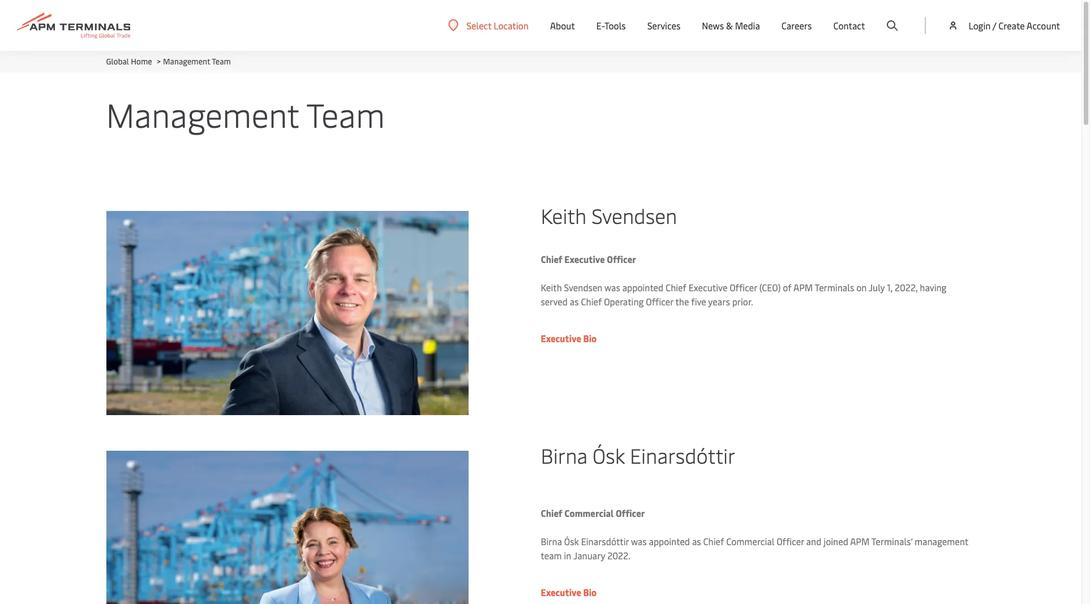 Task type: describe. For each thing, give the bounding box(es) containing it.
bio for 1st the executive bio link from the top
[[584, 332, 597, 345]]

contact button
[[834, 0, 866, 51]]

on
[[857, 281, 867, 294]]

was inside birna ósk einarsdóttir was appointed as chief commercial officer and joined apm terminals' management team in january 2022.
[[631, 536, 647, 548]]

account
[[1027, 19, 1061, 32]]

the
[[676, 296, 690, 308]]

tools
[[605, 19, 626, 32]]

january
[[574, 550, 606, 562]]

birna for birna ósk einarsdóttir
[[541, 442, 588, 469]]

and
[[807, 536, 822, 548]]

terminals'
[[872, 536, 913, 548]]

prior.
[[733, 296, 754, 308]]

years
[[709, 296, 730, 308]]

apm inside birna ósk einarsdóttir was appointed as chief commercial officer and joined apm terminals' management team in january 2022.
[[851, 536, 870, 548]]

in
[[564, 550, 572, 562]]

global
[[106, 56, 129, 67]]

einarsdóttir for birna ósk einarsdóttir was appointed as chief commercial officer and joined apm terminals' management team in january 2022.
[[582, 536, 629, 548]]

chief inside birna ósk einarsdóttir was appointed as chief commercial officer and joined apm terminals' management team in january 2022.
[[704, 536, 725, 548]]

e-
[[597, 19, 605, 32]]

terminals
[[815, 281, 855, 294]]

birna ósk einarsdóttir
[[541, 442, 736, 469]]

was inside 'keith svendsen was appointed chief executive officer (ceo) of apm terminals on july 1, 2022, having served as chief operating officer the five years prior.'
[[605, 281, 621, 294]]

executive inside 'keith svendsen was appointed chief executive officer (ceo) of apm terminals on july 1, 2022, having served as chief operating officer the five years prior.'
[[689, 281, 728, 294]]

location
[[494, 19, 529, 31]]

0 vertical spatial commercial
[[565, 507, 614, 520]]

1 executive bio link from the top
[[541, 332, 597, 345]]

about
[[550, 19, 575, 32]]

as inside 'keith svendsen was appointed chief executive officer (ceo) of apm terminals on july 1, 2022, having served as chief operating officer the five years prior.'
[[570, 296, 579, 308]]

keith svendsen
[[541, 202, 678, 229]]

executive bio for 1st the executive bio link from the top
[[541, 332, 597, 345]]

officer up prior.
[[730, 281, 758, 294]]

news & media button
[[702, 0, 761, 51]]

management
[[915, 536, 969, 548]]

contact
[[834, 19, 866, 32]]

create
[[999, 19, 1025, 32]]

login
[[969, 19, 991, 32]]

0 horizontal spatial team
[[212, 56, 231, 67]]

login / create account link
[[948, 0, 1061, 51]]

officer left the
[[646, 296, 674, 308]]

1 horizontal spatial team
[[306, 92, 385, 136]]

appointed inside birna ósk einarsdóttir was appointed as chief commercial officer and joined apm terminals' management team in january 2022.
[[649, 536, 690, 548]]

services
[[648, 19, 681, 32]]

birna for birna ósk einarsdóttir was appointed as chief commercial officer and joined apm terminals' management team in january 2022.
[[541, 536, 562, 548]]

2 executive bio link from the top
[[541, 586, 597, 599]]



Task type: vqa. For each thing, say whether or not it's contained in the screenshot.
REQUIRED. on the right of the page
no



Task type: locate. For each thing, give the bounding box(es) containing it.
news
[[702, 19, 724, 32]]

media
[[736, 19, 761, 32]]

1 vertical spatial appointed
[[649, 536, 690, 548]]

birna image
[[106, 451, 469, 605]]

services button
[[648, 0, 681, 51]]

0 horizontal spatial ósk
[[565, 536, 579, 548]]

1 vertical spatial as
[[693, 536, 702, 548]]

0 horizontal spatial apm
[[794, 281, 813, 294]]

1 horizontal spatial apm
[[851, 536, 870, 548]]

einarsdóttir for birna ósk einarsdóttir
[[630, 442, 736, 469]]

executive bio down in
[[541, 586, 597, 599]]

was up operating
[[605, 281, 621, 294]]

1 executive bio from the top
[[541, 332, 597, 345]]

keith up served
[[541, 281, 562, 294]]

1 horizontal spatial was
[[631, 536, 647, 548]]

was
[[605, 281, 621, 294], [631, 536, 647, 548]]

served
[[541, 296, 568, 308]]

management team
[[106, 92, 385, 136]]

apm right 'joined'
[[851, 536, 870, 548]]

keith
[[541, 202, 587, 229], [541, 281, 562, 294]]

executive bio link down served
[[541, 332, 597, 345]]

keith for keith svendsen
[[541, 202, 587, 229]]

e-tools
[[597, 19, 626, 32]]

as inside birna ósk einarsdóttir was appointed as chief commercial officer and joined apm terminals' management team in january 2022.
[[693, 536, 702, 548]]

keith for keith svendsen was appointed chief executive officer (ceo) of apm terminals on july 1, 2022, having served as chief operating officer the five years prior.
[[541, 281, 562, 294]]

team
[[541, 550, 562, 562]]

apm right of
[[794, 281, 813, 294]]

management
[[163, 56, 210, 67], [106, 92, 299, 136]]

apm
[[794, 281, 813, 294], [851, 536, 870, 548]]

(ceo)
[[760, 281, 781, 294]]

1 vertical spatial keith
[[541, 281, 562, 294]]

about button
[[550, 0, 575, 51]]

/
[[993, 19, 997, 32]]

select
[[467, 19, 492, 31]]

birna inside birna ósk einarsdóttir was appointed as chief commercial officer and joined apm terminals' management team in january 2022.
[[541, 536, 562, 548]]

ósk for birna ósk einarsdóttir was appointed as chief commercial officer and joined apm terminals' management team in january 2022.
[[565, 536, 579, 548]]

was down chief commercial officer
[[631, 536, 647, 548]]

0 horizontal spatial einarsdóttir
[[582, 536, 629, 548]]

0 vertical spatial einarsdóttir
[[630, 442, 736, 469]]

1 vertical spatial bio
[[584, 586, 597, 599]]

bio for second the executive bio link from the top
[[584, 586, 597, 599]]

2022,
[[895, 281, 918, 294]]

0 horizontal spatial commercial
[[565, 507, 614, 520]]

keith up chief executive officer
[[541, 202, 587, 229]]

select location button
[[449, 19, 529, 31]]

keith inside 'keith svendsen was appointed chief executive officer (ceo) of apm terminals on july 1, 2022, having served as chief operating officer the five years prior.'
[[541, 281, 562, 294]]

officer up operating
[[607, 253, 637, 266]]

select location
[[467, 19, 529, 31]]

1,
[[888, 281, 893, 294]]

1 vertical spatial birna
[[541, 536, 562, 548]]

operating
[[604, 296, 644, 308]]

chief executive officer
[[541, 253, 637, 266]]

svendsen for keith svendsen was appointed chief executive officer (ceo) of apm terminals on july 1, 2022, having served as chief operating officer the five years prior.
[[564, 281, 603, 294]]

careers button
[[782, 0, 812, 51]]

0 vertical spatial management
[[163, 56, 210, 67]]

executive down "keith svendsen"
[[565, 253, 605, 266]]

svendsen
[[592, 202, 678, 229], [564, 281, 603, 294]]

global home > management team
[[106, 56, 231, 67]]

appointed
[[623, 281, 664, 294], [649, 536, 690, 548]]

svendsen inside 'keith svendsen was appointed chief executive officer (ceo) of apm terminals on july 1, 2022, having served as chief operating officer the five years prior.'
[[564, 281, 603, 294]]

2 executive bio from the top
[[541, 586, 597, 599]]

officer inside birna ósk einarsdóttir was appointed as chief commercial officer and joined apm terminals' management team in january 2022.
[[777, 536, 805, 548]]

news & media
[[702, 19, 761, 32]]

executive bio link down in
[[541, 586, 597, 599]]

1 vertical spatial apm
[[851, 536, 870, 548]]

0 vertical spatial bio
[[584, 332, 597, 345]]

2 birna from the top
[[541, 536, 562, 548]]

ósk
[[593, 442, 625, 469], [565, 536, 579, 548]]

officer up 2022.
[[616, 507, 645, 520]]

executive bio link
[[541, 332, 597, 345], [541, 586, 597, 599]]

of
[[783, 281, 792, 294]]

1 horizontal spatial einarsdóttir
[[630, 442, 736, 469]]

keith svendsen image
[[106, 211, 469, 415]]

0 vertical spatial svendsen
[[592, 202, 678, 229]]

0 vertical spatial executive bio link
[[541, 332, 597, 345]]

commercial
[[565, 507, 614, 520], [727, 536, 775, 548]]

0 vertical spatial ósk
[[593, 442, 625, 469]]

global home link
[[106, 56, 152, 67]]

birna ósk einarsdóttir was appointed as chief commercial officer and joined apm terminals' management team in january 2022.
[[541, 536, 969, 562]]

keith svendsen was appointed chief executive officer (ceo) of apm terminals on july 1, 2022, having served as chief operating officer the five years prior.
[[541, 281, 947, 308]]

2022.
[[608, 550, 631, 562]]

1 vertical spatial executive bio
[[541, 586, 597, 599]]

joined
[[824, 536, 849, 548]]

july
[[869, 281, 885, 294]]

svendsen for keith svendsen
[[592, 202, 678, 229]]

five
[[692, 296, 707, 308]]

0 vertical spatial apm
[[794, 281, 813, 294]]

chief commercial officer
[[541, 507, 645, 520]]

1 horizontal spatial as
[[693, 536, 702, 548]]

1 vertical spatial executive bio link
[[541, 586, 597, 599]]

appointed inside 'keith svendsen was appointed chief executive officer (ceo) of apm terminals on july 1, 2022, having served as chief operating officer the five years prior.'
[[623, 281, 664, 294]]

ósk for birna ósk einarsdóttir
[[593, 442, 625, 469]]

1 horizontal spatial ósk
[[593, 442, 625, 469]]

0 vertical spatial birna
[[541, 442, 588, 469]]

ósk inside birna ósk einarsdóttir was appointed as chief commercial officer and joined apm terminals' management team in january 2022.
[[565, 536, 579, 548]]

executive down served
[[541, 332, 582, 345]]

0 horizontal spatial as
[[570, 296, 579, 308]]

officer left the and
[[777, 536, 805, 548]]

having
[[920, 281, 947, 294]]

as
[[570, 296, 579, 308], [693, 536, 702, 548]]

1 birna from the top
[[541, 442, 588, 469]]

1 vertical spatial ósk
[[565, 536, 579, 548]]

&
[[727, 19, 733, 32]]

1 vertical spatial einarsdóttir
[[582, 536, 629, 548]]

1 horizontal spatial commercial
[[727, 536, 775, 548]]

>
[[157, 56, 161, 67]]

officer
[[607, 253, 637, 266], [730, 281, 758, 294], [646, 296, 674, 308], [616, 507, 645, 520], [777, 536, 805, 548]]

bio
[[584, 332, 597, 345], [584, 586, 597, 599]]

team
[[212, 56, 231, 67], [306, 92, 385, 136]]

einarsdóttir
[[630, 442, 736, 469], [582, 536, 629, 548]]

executive bio for second the executive bio link from the top
[[541, 586, 597, 599]]

1 vertical spatial commercial
[[727, 536, 775, 548]]

einarsdóttir inside birna ósk einarsdóttir was appointed as chief commercial officer and joined apm terminals' management team in january 2022.
[[582, 536, 629, 548]]

1 vertical spatial was
[[631, 536, 647, 548]]

executive bio
[[541, 332, 597, 345], [541, 586, 597, 599]]

1 vertical spatial svendsen
[[564, 281, 603, 294]]

1 bio from the top
[[584, 332, 597, 345]]

0 vertical spatial appointed
[[623, 281, 664, 294]]

chief
[[541, 253, 563, 266], [666, 281, 687, 294], [581, 296, 602, 308], [541, 507, 563, 520], [704, 536, 725, 548]]

careers
[[782, 19, 812, 32]]

home
[[131, 56, 152, 67]]

commercial inside birna ósk einarsdóttir was appointed as chief commercial officer and joined apm terminals' management team in january 2022.
[[727, 536, 775, 548]]

executive up five
[[689, 281, 728, 294]]

0 vertical spatial executive bio
[[541, 332, 597, 345]]

executive down in
[[541, 586, 582, 599]]

2 bio from the top
[[584, 586, 597, 599]]

e-tools button
[[597, 0, 626, 51]]

executive
[[565, 253, 605, 266], [689, 281, 728, 294], [541, 332, 582, 345], [541, 586, 582, 599]]

executive bio down served
[[541, 332, 597, 345]]

0 vertical spatial keith
[[541, 202, 587, 229]]

0 vertical spatial as
[[570, 296, 579, 308]]

birna
[[541, 442, 588, 469], [541, 536, 562, 548]]

1 vertical spatial management
[[106, 92, 299, 136]]

2 keith from the top
[[541, 281, 562, 294]]

apm inside 'keith svendsen was appointed chief executive officer (ceo) of apm terminals on july 1, 2022, having served as chief operating officer the five years prior.'
[[794, 281, 813, 294]]

login / create account
[[969, 19, 1061, 32]]

0 horizontal spatial was
[[605, 281, 621, 294]]

1 vertical spatial team
[[306, 92, 385, 136]]

0 vertical spatial team
[[212, 56, 231, 67]]

0 vertical spatial was
[[605, 281, 621, 294]]

1 keith from the top
[[541, 202, 587, 229]]



